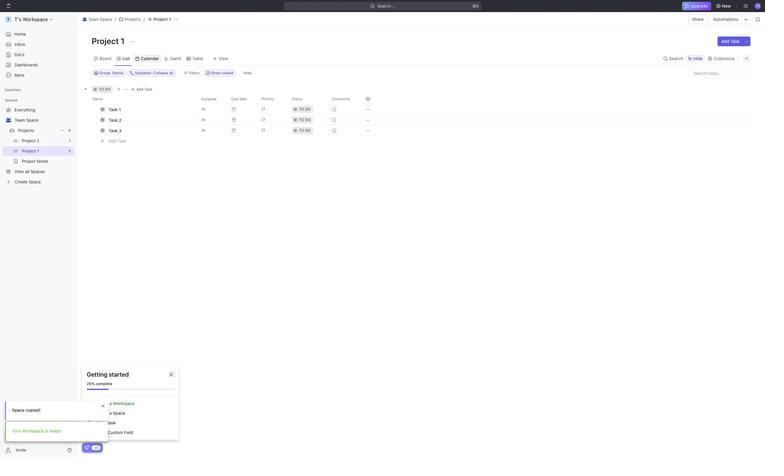 Task type: describe. For each thing, give the bounding box(es) containing it.
1 vertical spatial add task button
[[129, 86, 155, 93]]

0 horizontal spatial spaces
[[5, 98, 18, 103]]

status inside dropdown button
[[292, 97, 303, 101]]

share
[[693, 17, 704, 22]]

⌘k
[[473, 3, 479, 8]]

onboarding checklist button element
[[84, 446, 89, 451]]

closed
[[222, 71, 233, 75]]

25%
[[87, 382, 95, 387]]

0 vertical spatial project 1 link
[[146, 16, 173, 23]]

2 for project 2
[[37, 138, 39, 143]]

team space inside sidebar navigation
[[15, 118, 38, 123]]

favorites button
[[2, 87, 23, 94]]

favorites
[[5, 88, 21, 92]]

task down the ‎task 2
[[109, 128, 118, 133]]

filters
[[189, 71, 200, 75]]

sidebar navigation
[[0, 12, 78, 458]]

view button
[[211, 51, 231, 66]]

subtasks: collapse all
[[135, 71, 173, 75]]

1 inside tree
[[37, 149, 39, 154]]

project for project 2 link
[[22, 138, 36, 143]]

customize
[[714, 56, 735, 61]]

search
[[670, 56, 684, 61]]

list link
[[121, 54, 130, 63]]

docs
[[15, 52, 25, 57]]

space copied!
[[12, 408, 41, 413]]

task down task 3
[[118, 138, 127, 144]]

0 horizontal spatial team space link
[[15, 116, 73, 125]]

home
[[15, 31, 26, 37]]

show closed button
[[204, 70, 236, 77]]

hide button
[[241, 70, 254, 77]]

table link
[[191, 54, 203, 63]]

create space link
[[2, 177, 73, 187]]

inbox link
[[2, 40, 74, 49]]

new
[[723, 3, 731, 8]]

add a custom field
[[95, 431, 133, 436]]

more button
[[2, 71, 74, 80]]

‎task 1
[[109, 107, 121, 112]]

status button
[[288, 94, 328, 104]]

task
[[108, 421, 116, 426]]

upgrade
[[691, 3, 709, 8]]

add a task
[[95, 421, 116, 426]]

assignee button
[[198, 94, 228, 104]]

dashboards
[[15, 62, 38, 67]]

1 / from the left
[[115, 17, 116, 22]]

add up name dropdown button
[[136, 87, 143, 92]]

create for create a space
[[95, 411, 108, 416]]

tb
[[756, 4, 760, 8]]

0 vertical spatial all
[[169, 71, 173, 75]]

everything link
[[2, 105, 73, 115]]

to for ‎task 2
[[299, 118, 304, 122]]

date
[[239, 97, 247, 101]]

project notes link
[[22, 157, 73, 166]]

‎task for ‎task 1
[[109, 107, 118, 112]]

team inside sidebar navigation
[[15, 118, 25, 123]]

0 vertical spatial add task button
[[718, 37, 744, 46]]

moved
[[23, 434, 36, 439]]

workspace for your workspace is ready!
[[22, 429, 44, 434]]

due
[[232, 97, 238, 101]]

‎task for ‎task 2
[[109, 118, 118, 123]]

create a space
[[95, 411, 125, 416]]

table
[[193, 56, 203, 61]]

to do for task 3
[[299, 128, 311, 133]]

name button
[[92, 94, 198, 104]]

25% complete
[[87, 382, 112, 387]]

view for view
[[219, 56, 228, 61]]

tree inside sidebar navigation
[[2, 105, 74, 187]]

search button
[[662, 54, 685, 63]]

gantt link
[[169, 54, 181, 63]]

your
[[12, 429, 21, 434]]

board link
[[98, 54, 111, 63]]

search...
[[378, 3, 395, 8]]

1/4
[[94, 447, 98, 450]]

onboarding checklist button image
[[84, 446, 89, 451]]

create space
[[15, 179, 41, 185]]

create for create space
[[15, 179, 28, 185]]

hide inside button
[[244, 71, 252, 75]]

started
[[109, 372, 129, 379]]

comments button
[[328, 94, 359, 104]]

inbox
[[15, 42, 25, 47]]

close image
[[169, 373, 173, 377]]

3 right project 2 link
[[69, 139, 71, 143]]

tb button
[[754, 1, 763, 11]]

view button
[[211, 54, 231, 63]]

calendar link
[[140, 54, 159, 63]]

trash link
[[42, 434, 51, 439]]

upgrade link
[[683, 2, 712, 10]]

1 vertical spatial projects link
[[18, 126, 57, 136]]

calendar
[[141, 56, 159, 61]]

home link
[[2, 29, 74, 39]]

1 vertical spatial workspace
[[113, 402, 135, 407]]

t's workspace
[[15, 17, 48, 22]]

0 vertical spatial team
[[88, 17, 99, 22]]

customize button
[[706, 54, 737, 63]]

docs link
[[2, 50, 74, 60]]

copied!
[[26, 408, 41, 413]]

due date
[[232, 97, 247, 101]]

to do button for task 3
[[288, 125, 328, 136]]

comments
[[332, 97, 350, 101]]

dashboards link
[[2, 60, 74, 70]]



Task type: vqa. For each thing, say whether or not it's contained in the screenshot.
tab list
no



Task type: locate. For each thing, give the bounding box(es) containing it.
a for custom
[[104, 431, 107, 436]]

0 horizontal spatial all
[[25, 169, 29, 174]]

0 horizontal spatial projects
[[18, 128, 34, 133]]

view up the "create space"
[[15, 169, 24, 174]]

‎task 2 link
[[107, 116, 196, 125]]

automations
[[714, 17, 739, 22]]

to do for ‎task 2
[[299, 118, 311, 122]]

add task button
[[718, 37, 744, 46], [129, 86, 155, 93], [106, 138, 129, 145]]

a for space
[[109, 411, 112, 416]]

everything
[[15, 107, 35, 113]]

a down "add a task"
[[104, 431, 107, 436]]

create up create a space
[[95, 402, 108, 407]]

share button
[[689, 15, 708, 24]]

0 horizontal spatial 2
[[37, 138, 39, 143]]

0 horizontal spatial view
[[15, 169, 24, 174]]

spaces inside tree
[[31, 169, 45, 174]]

a up task
[[109, 411, 112, 416]]

hide
[[694, 56, 703, 61], [244, 71, 252, 75]]

add task button up name dropdown button
[[129, 86, 155, 93]]

1 horizontal spatial projects
[[125, 17, 141, 22]]

0 vertical spatial add task
[[722, 39, 740, 44]]

ready!
[[49, 429, 62, 434]]

tree
[[2, 105, 74, 187]]

‎task 2
[[109, 118, 122, 123]]

2 horizontal spatial add task
[[722, 39, 740, 44]]

a up create a space
[[109, 402, 112, 407]]

team space
[[88, 17, 112, 22], [15, 118, 38, 123]]

view up show closed
[[219, 56, 228, 61]]

filters button
[[181, 70, 202, 77]]

notes
[[37, 159, 48, 164]]

your workspace is ready!
[[12, 429, 62, 434]]

2 ‎task from the top
[[109, 118, 118, 123]]

1 horizontal spatial project 1
[[92, 36, 127, 46]]

1 vertical spatial ‎task
[[109, 118, 118, 123]]

priority
[[262, 97, 274, 101]]

1 ‎task from the top
[[109, 107, 118, 112]]

0 vertical spatial hide
[[694, 56, 703, 61]]

2 / from the left
[[144, 17, 145, 22]]

name
[[93, 97, 103, 101]]

0 vertical spatial team space link
[[81, 16, 114, 23]]

1 horizontal spatial project 1 link
[[146, 16, 173, 23]]

2 vertical spatial project 1
[[22, 149, 39, 154]]

add up customize
[[722, 39, 730, 44]]

project
[[154, 17, 168, 22], [92, 36, 119, 46], [22, 138, 36, 143], [22, 149, 36, 154], [22, 159, 36, 164]]

show closed
[[211, 71, 233, 75]]

1 vertical spatial add task
[[136, 87, 152, 92]]

getting started
[[87, 372, 129, 379]]

1 vertical spatial status
[[292, 97, 303, 101]]

0 vertical spatial view
[[219, 56, 228, 61]]

workspace inside sidebar navigation
[[23, 17, 48, 22]]

1 horizontal spatial hide
[[694, 56, 703, 61]]

1 vertical spatial team
[[15, 118, 25, 123]]

0 vertical spatial team space
[[88, 17, 112, 22]]

task 3
[[109, 128, 122, 133]]

all inside tree
[[25, 169, 29, 174]]

board
[[100, 56, 111, 61]]

a for task
[[104, 421, 107, 426]]

tree containing everything
[[2, 105, 74, 187]]

view
[[219, 56, 228, 61], [15, 169, 24, 174]]

show
[[211, 71, 221, 75]]

t's
[[15, 17, 21, 22]]

add task
[[722, 39, 740, 44], [136, 87, 152, 92], [109, 138, 127, 144]]

project 1 inside sidebar navigation
[[22, 149, 39, 154]]

2 vertical spatial workspace
[[22, 429, 44, 434]]

projects
[[125, 17, 141, 22], [18, 128, 34, 133]]

add left task
[[95, 421, 103, 426]]

/
[[115, 17, 116, 22], [144, 17, 145, 22]]

3 down group: status
[[117, 87, 120, 92]]

create a workspace
[[95, 402, 135, 407]]

hide right search
[[694, 56, 703, 61]]

create up "add a task"
[[95, 411, 108, 416]]

project 1
[[154, 17, 171, 22], [92, 36, 127, 46], [22, 149, 39, 154]]

add task down task 3
[[109, 138, 127, 144]]

1 horizontal spatial /
[[144, 17, 145, 22]]

group: status
[[99, 71, 123, 75]]

add task for top the add task button
[[722, 39, 740, 44]]

workspace
[[23, 17, 48, 22], [113, 402, 135, 407], [22, 429, 44, 434]]

a for workspace
[[109, 402, 112, 407]]

2
[[119, 118, 122, 123], [37, 138, 39, 143]]

to do button for ‎task 2
[[288, 115, 328, 126]]

1
[[169, 17, 171, 22], [121, 36, 125, 46], [119, 107, 121, 112], [37, 149, 39, 154]]

to do for ‎task 1
[[299, 107, 311, 112]]

0 vertical spatial project 1
[[154, 17, 171, 22]]

1 horizontal spatial spaces
[[31, 169, 45, 174]]

hide right closed
[[244, 71, 252, 75]]

Search tasks... text field
[[690, 69, 751, 78]]

2 up project notes
[[37, 138, 39, 143]]

1 vertical spatial user group image
[[6, 119, 11, 122]]

2 vertical spatial add task
[[109, 138, 127, 144]]

0 horizontal spatial project 1 link
[[22, 146, 66, 156]]

1 vertical spatial team space link
[[15, 116, 73, 125]]

2 vertical spatial add task button
[[106, 138, 129, 145]]

custom
[[108, 431, 123, 436]]

add task button up customize
[[718, 37, 744, 46]]

add down task 3
[[109, 138, 116, 144]]

1 horizontal spatial team
[[88, 17, 99, 22]]

project for project notes link
[[22, 159, 36, 164]]

1 vertical spatial hide
[[244, 71, 252, 75]]

task up customize
[[731, 39, 740, 44]]

0 horizontal spatial add task
[[109, 138, 127, 144]]

1 horizontal spatial 2
[[119, 118, 122, 123]]

1 vertical spatial team space
[[15, 118, 38, 123]]

1 vertical spatial projects
[[18, 128, 34, 133]]

1 vertical spatial all
[[25, 169, 29, 174]]

more
[[15, 73, 25, 78]]

1 vertical spatial view
[[15, 169, 24, 174]]

projects link
[[117, 16, 142, 23], [18, 126, 57, 136]]

gantt
[[170, 56, 181, 61]]

project 1 link
[[146, 16, 173, 23], [22, 146, 66, 156]]

priority button
[[258, 94, 288, 104]]

3 down the ‎task 2
[[119, 128, 122, 133]]

2 inside project 2 link
[[37, 138, 39, 143]]

collapse
[[153, 71, 168, 75]]

status right group:
[[112, 71, 123, 75]]

do for ‎task 1
[[305, 107, 311, 112]]

create for create a workspace
[[95, 402, 108, 407]]

user group image inside tree
[[6, 119, 11, 122]]

project notes
[[22, 159, 48, 164]]

1 vertical spatial project 1
[[92, 36, 127, 46]]

1 horizontal spatial all
[[169, 71, 173, 75]]

assignee
[[201, 97, 217, 101]]

to do button for ‎task 1
[[288, 104, 328, 115]]

to for task 3
[[299, 128, 304, 133]]

1 vertical spatial project 1 link
[[22, 146, 66, 156]]

workspace left "is"
[[22, 429, 44, 434]]

1 to do button from the top
[[288, 104, 328, 115]]

0 vertical spatial 2
[[119, 118, 122, 123]]

0 vertical spatial projects
[[125, 17, 141, 22]]

2 horizontal spatial project 1
[[154, 17, 171, 22]]

0 vertical spatial user group image
[[83, 18, 87, 21]]

0 horizontal spatial team space
[[15, 118, 38, 123]]

all right collapse
[[169, 71, 173, 75]]

workspace up home link
[[23, 17, 48, 22]]

2 to do button from the top
[[288, 115, 328, 126]]

workspace up create a space
[[113, 402, 135, 407]]

projects inside sidebar navigation
[[18, 128, 34, 133]]

1 horizontal spatial status
[[292, 97, 303, 101]]

0 vertical spatial status
[[112, 71, 123, 75]]

hide inside dropdown button
[[694, 56, 703, 61]]

workspace for t's workspace
[[23, 17, 48, 22]]

trash
[[42, 434, 51, 439]]

0 horizontal spatial projects link
[[18, 126, 57, 136]]

automations button
[[711, 15, 742, 24]]

0 vertical spatial ‎task
[[109, 107, 118, 112]]

‎task up the ‎task 2
[[109, 107, 118, 112]]

1 vertical spatial 2
[[37, 138, 39, 143]]

‎task down ‎task 1
[[109, 118, 118, 123]]

0 vertical spatial projects link
[[117, 16, 142, 23]]

to
[[99, 87, 104, 92], [299, 107, 304, 112], [299, 118, 304, 122], [299, 128, 304, 133], [37, 434, 41, 439]]

0 vertical spatial spaces
[[5, 98, 18, 103]]

0 vertical spatial create
[[15, 179, 28, 185]]

view inside view button
[[219, 56, 228, 61]]

0 horizontal spatial /
[[115, 17, 116, 22]]

0 vertical spatial workspace
[[23, 17, 48, 22]]

2 inside ‎task 2 link
[[119, 118, 122, 123]]

hide button
[[687, 54, 705, 63]]

task
[[731, 39, 740, 44], [144, 87, 152, 92], [109, 128, 118, 133], [118, 138, 127, 144]]

view all spaces link
[[2, 167, 73, 177]]

0 horizontal spatial team
[[15, 118, 25, 123]]

1 horizontal spatial team space
[[88, 17, 112, 22]]

1 vertical spatial create
[[95, 402, 108, 407]]

spaces down favorites button
[[5, 98, 18, 103]]

3 to do button from the top
[[288, 125, 328, 136]]

project 2 link
[[22, 136, 66, 146]]

add task button down task 3
[[106, 138, 129, 145]]

2 vertical spatial create
[[95, 411, 108, 416]]

project for the project 1 link to the left
[[22, 149, 36, 154]]

view inside view all spaces link
[[15, 169, 24, 174]]

create down view all spaces
[[15, 179, 28, 185]]

t's workspace, , element
[[5, 16, 11, 22]]

add task up customize
[[722, 39, 740, 44]]

1 horizontal spatial view
[[219, 56, 228, 61]]

add down "add a task"
[[95, 431, 103, 436]]

getting
[[87, 372, 107, 379]]

0 horizontal spatial hide
[[244, 71, 252, 75]]

invite
[[16, 448, 26, 453]]

‎task 1 link
[[107, 105, 196, 114]]

list
[[123, 56, 130, 61]]

2 for ‎task 2
[[119, 118, 122, 123]]

1 horizontal spatial team space link
[[81, 16, 114, 23]]

subtasks:
[[135, 71, 152, 75]]

field
[[124, 431, 133, 436]]

spaces
[[5, 98, 18, 103], [31, 169, 45, 174]]

complete
[[96, 382, 112, 387]]

create
[[15, 179, 28, 185], [95, 402, 108, 407], [95, 411, 108, 416]]

do
[[105, 87, 110, 92], [305, 107, 311, 112], [305, 118, 311, 122], [305, 128, 311, 133]]

task up name dropdown button
[[144, 87, 152, 92]]

user group image
[[83, 18, 87, 21], [6, 119, 11, 122]]

1 vertical spatial spaces
[[31, 169, 45, 174]]

team
[[88, 17, 99, 22], [15, 118, 25, 123]]

a left task
[[104, 421, 107, 426]]

spaces up create space link
[[31, 169, 45, 174]]

0 horizontal spatial status
[[112, 71, 123, 75]]

all up the "create space"
[[25, 169, 29, 174]]

due date button
[[228, 94, 258, 104]]

1 horizontal spatial projects link
[[117, 16, 142, 23]]

do for task 3
[[305, 128, 311, 133]]

0 horizontal spatial user group image
[[6, 119, 11, 122]]

2 up task 3
[[119, 118, 122, 123]]

to for ‎task 1
[[299, 107, 304, 112]]

add task for the add task button to the bottom
[[109, 138, 127, 144]]

1 horizontal spatial user group image
[[83, 18, 87, 21]]

3 up project notes link
[[68, 149, 71, 153]]

do for ‎task 2
[[305, 118, 311, 122]]

new button
[[714, 1, 735, 11]]

group:
[[99, 71, 111, 75]]

3
[[117, 87, 120, 92], [119, 128, 122, 133], [69, 139, 71, 143], [68, 149, 71, 153]]

0 horizontal spatial project 1
[[22, 149, 39, 154]]

create inside sidebar navigation
[[15, 179, 28, 185]]

task 3 link
[[107, 126, 196, 135]]

status right the priority dropdown button
[[292, 97, 303, 101]]

1 horizontal spatial add task
[[136, 87, 152, 92]]

view for view all spaces
[[15, 169, 24, 174]]

user group image inside team space link
[[83, 18, 87, 21]]

add task up name dropdown button
[[136, 87, 152, 92]]



